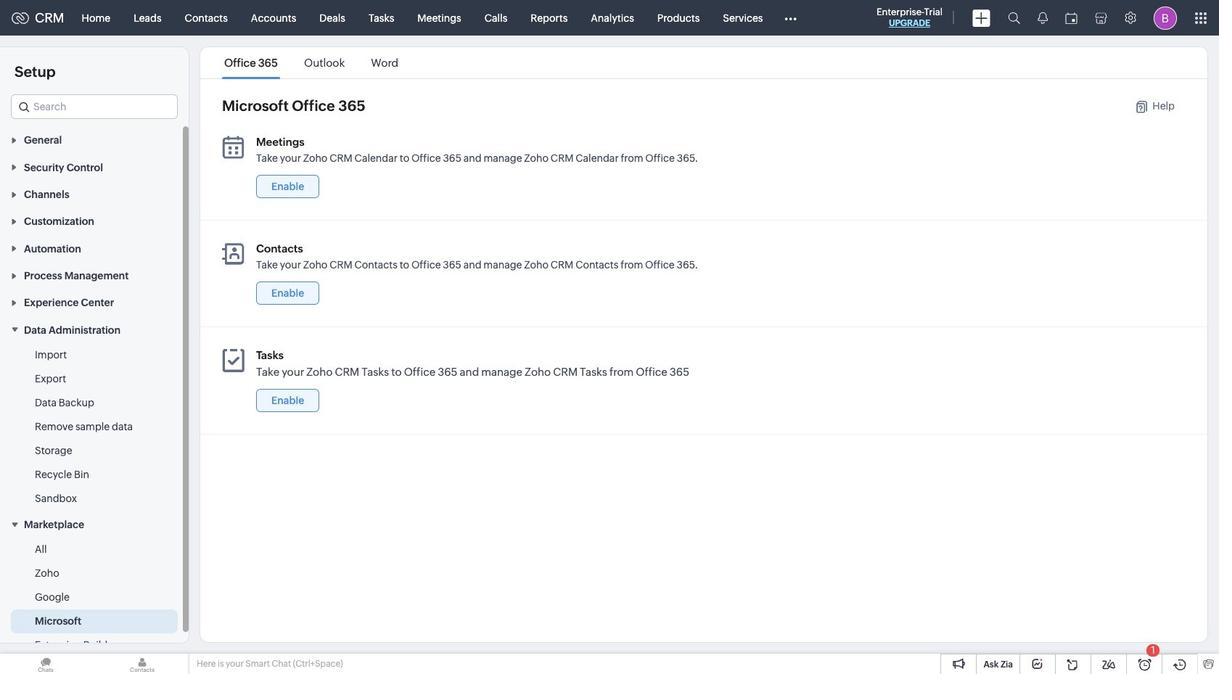 Task type: vqa. For each thing, say whether or not it's contained in the screenshot.
Enterprise-Trial Upgrade
no



Task type: locate. For each thing, give the bounding box(es) containing it.
signals image
[[1038, 12, 1048, 24]]

create menu image
[[973, 9, 991, 26]]

signals element
[[1029, 0, 1057, 36]]

0 vertical spatial region
[[0, 343, 189, 511]]

chats image
[[0, 654, 91, 674]]

profile element
[[1146, 0, 1186, 35]]

search element
[[1000, 0, 1029, 36]]

region
[[0, 343, 189, 511], [0, 538, 189, 658]]

None field
[[11, 94, 178, 119]]

list
[[211, 47, 412, 78]]

2 region from the top
[[0, 538, 189, 658]]

1 vertical spatial region
[[0, 538, 189, 658]]

create menu element
[[964, 0, 1000, 35]]

1 region from the top
[[0, 343, 189, 511]]



Task type: describe. For each thing, give the bounding box(es) containing it.
Other Modules field
[[775, 6, 806, 29]]

Search text field
[[12, 95, 177, 118]]

profile image
[[1154, 6, 1178, 29]]

logo image
[[12, 12, 29, 24]]

search image
[[1008, 12, 1021, 24]]

contacts image
[[97, 654, 188, 674]]

calendar image
[[1066, 12, 1078, 24]]



